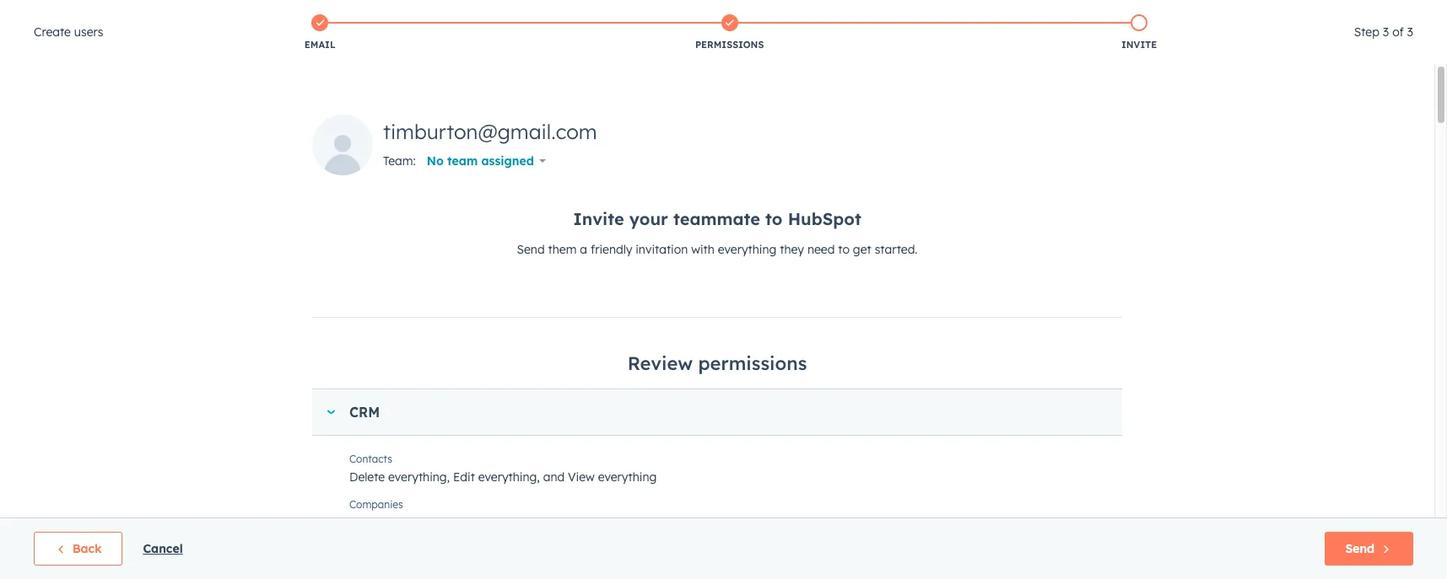 Task type: describe. For each thing, give the bounding box(es) containing it.
pagination navigation
[[699, 386, 852, 408]]

teams
[[349, 103, 385, 118]]

0 vertical spatial and
[[506, 160, 527, 176]]

advanced filters (0) button
[[462, 187, 618, 220]]

invite list item
[[935, 11, 1344, 55]]

step
[[1354, 24, 1380, 40]]

email completed list item
[[115, 11, 525, 55]]

no team assigned
[[427, 153, 534, 168]]

Search name or email address search field
[[250, 234, 495, 265]]

2 column header from the left
[[622, 268, 876, 306]]

upgrade
[[1032, 8, 1080, 22]]

customize
[[347, 160, 403, 176]]

need
[[808, 242, 835, 257]]

create users heading
[[34, 22, 103, 42]]

main team element
[[1255, 306, 1447, 366]]

with
[[691, 242, 715, 257]]

privacy & consent link
[[17, 509, 176, 541]]

calling icon button
[[1097, 3, 1125, 24]]

marketplaces image
[[1139, 8, 1154, 23]]

privacy & consent
[[27, 517, 128, 533]]

2 menu item from the left
[[1255, 0, 1415, 27]]

advanced
[[490, 196, 549, 211]]

view for companies delete everything , edit everything , and view everything
[[568, 516, 595, 531]]

from
[[608, 160, 635, 176]]

timburton@gmail.com
[[383, 119, 597, 144]]

prev button
[[699, 386, 764, 408]]

team:
[[383, 153, 416, 168]]

no team assigned button
[[416, 144, 557, 178]]

step 3 of 3
[[1354, 24, 1414, 40]]

remove
[[531, 160, 572, 176]]

0 vertical spatial to
[[766, 208, 783, 230]]

75 per page button
[[852, 380, 956, 414]]

invitation
[[636, 242, 688, 257]]

next
[[788, 389, 816, 404]]

users,
[[312, 160, 344, 176]]

users inside create users heading
[[74, 24, 103, 40]]

cancel button
[[143, 539, 183, 560]]

invite your teammate to hubspot
[[573, 208, 862, 230]]

privacy
[[27, 517, 68, 533]]

delete for companies delete everything , edit everything , and view everything
[[349, 516, 385, 531]]

them
[[548, 242, 577, 257]]

view for contacts delete everything , edit everything , and view everything
[[568, 470, 595, 485]]

permissions,
[[433, 160, 503, 176]]

0 vertical spatial your
[[638, 160, 663, 176]]

review permissions
[[628, 352, 807, 376]]

back
[[73, 542, 102, 557]]

crm
[[349, 404, 380, 421]]

hubspot
[[788, 208, 862, 230]]

(0)
[[590, 196, 607, 211]]

&
[[71, 517, 80, 533]]

send for send them a friendly invitation with everything they need to get started.
[[517, 242, 545, 257]]

1 horizontal spatial to
[[838, 242, 850, 257]]

2 3 from the left
[[1407, 24, 1414, 40]]

teammate
[[673, 208, 760, 230]]

schultz
[[372, 320, 415, 335]]

tara
[[342, 320, 369, 335]]

1 column header from the left
[[284, 268, 623, 306]]

next button
[[782, 386, 852, 408]]

get
[[853, 242, 872, 257]]

edit for contacts delete everything , edit everything , and view everything
[[453, 470, 475, 485]]

team
[[447, 153, 478, 168]]

caret image
[[326, 411, 336, 415]]

filters
[[552, 196, 587, 211]]

permissions
[[698, 352, 807, 376]]

3 column header from the left
[[875, 268, 1256, 306]]

1
[[770, 389, 776, 404]]

security
[[27, 549, 72, 565]]

cancel
[[143, 542, 183, 557]]

consent
[[83, 517, 128, 533]]

create users
[[34, 24, 103, 40]]

your inside timburton@gmail.com dialog
[[629, 208, 668, 230]]



Task type: vqa. For each thing, say whether or not it's contained in the screenshot.
Delete within the Contacts Delete everything , Edit everything , and View everything
yes



Task type: locate. For each thing, give the bounding box(es) containing it.
edit inside contacts delete everything , edit everything , and view everything
[[453, 470, 475, 485]]

1 vertical spatial invite
[[573, 208, 624, 230]]

0 vertical spatial view
[[568, 470, 595, 485]]

2 view from the top
[[568, 516, 595, 531]]

1 view from the top
[[568, 470, 595, 485]]

your
[[638, 160, 663, 176], [629, 208, 668, 230]]

calling icon image
[[1103, 7, 1119, 22]]

0 vertical spatial create
[[34, 24, 71, 40]]

1 3 from the left
[[1383, 24, 1389, 40]]

1 menu item from the left
[[1092, 0, 1095, 27]]

0 horizontal spatial 3
[[1383, 24, 1389, 40]]

new
[[286, 160, 308, 176]]

0 horizontal spatial send
[[517, 242, 545, 257]]

and down contacts delete everything , edit everything , and view everything
[[543, 516, 565, 531]]

1 vertical spatial create
[[246, 160, 283, 176]]

companies
[[349, 499, 403, 511]]

3 left of
[[1383, 24, 1389, 40]]

0 vertical spatial users
[[74, 24, 103, 40]]

users
[[74, 24, 103, 40], [575, 160, 605, 176]]

0 vertical spatial delete
[[349, 470, 385, 485]]

assigned
[[481, 153, 534, 168]]

1 vertical spatial edit
[[453, 516, 475, 531]]

3 right of
[[1407, 24, 1414, 40]]

create new users, customize user permissions, and remove users from your account.
[[246, 160, 717, 176]]

and inside contacts delete everything , edit everything , and view everything
[[543, 470, 565, 485]]

contacts
[[349, 453, 392, 466]]

1 horizontal spatial 3
[[1407, 24, 1414, 40]]

everything
[[718, 242, 777, 257], [388, 470, 447, 485], [478, 470, 537, 485], [598, 470, 657, 485], [388, 516, 447, 531], [478, 516, 537, 531], [598, 516, 657, 531]]

2 vertical spatial and
[[543, 516, 565, 531]]

delete for contacts delete everything , edit everything , and view everything
[[349, 470, 385, 485]]

create for create users
[[34, 24, 71, 40]]

delete down companies
[[349, 516, 385, 531]]

upgrade menu
[[1002, 0, 1415, 27]]

marketplaces button
[[1129, 0, 1164, 27]]

they
[[780, 242, 804, 257]]

permissions completed list item
[[525, 11, 935, 55]]

permissions
[[695, 39, 764, 51]]

security link
[[17, 541, 176, 573]]

user
[[407, 160, 430, 176]]

1 vertical spatial delete
[[349, 516, 385, 531]]

delete down contacts
[[349, 470, 385, 485]]

send button
[[1325, 533, 1414, 566]]

1 horizontal spatial create
[[246, 160, 283, 176]]

and for contacts delete everything , edit everything , and view everything
[[543, 470, 565, 485]]

edit
[[453, 470, 475, 485], [453, 516, 475, 531]]

0 vertical spatial edit
[[453, 470, 475, 485]]

invite for invite your teammate to hubspot
[[573, 208, 624, 230]]

1 edit from the top
[[453, 470, 475, 485]]

and for companies delete everything , edit everything , and view everything
[[543, 516, 565, 531]]

friendly
[[591, 242, 632, 257]]

and
[[506, 160, 527, 176], [543, 470, 565, 485], [543, 516, 565, 531]]

invite down marketplaces icon
[[1122, 39, 1157, 51]]

per
[[880, 389, 900, 404]]

delete inside contacts delete everything , edit everything , and view everything
[[349, 470, 385, 485]]

teams navigation
[[246, 89, 410, 132]]

to up they
[[766, 208, 783, 230]]

invite up the 'friendly'
[[573, 208, 624, 230]]

menu item
[[1092, 0, 1095, 27], [1255, 0, 1415, 27]]

send
[[517, 242, 545, 257], [1346, 542, 1375, 557]]

create for create new users, customize user permissions, and remove users from your account.
[[246, 160, 283, 176]]

1 vertical spatial and
[[543, 470, 565, 485]]

advanced filters (0)
[[490, 196, 607, 211]]

75 per page
[[863, 389, 934, 404]]

crm button
[[312, 390, 1106, 435]]

create
[[34, 24, 71, 40], [246, 160, 283, 176]]

3
[[1383, 24, 1389, 40], [1407, 24, 1414, 40]]

column header
[[284, 268, 623, 306], [622, 268, 876, 306], [875, 268, 1256, 306]]

page
[[904, 389, 934, 404]]

list inside timburton@gmail.com dialog
[[115, 11, 1344, 55]]

view
[[568, 470, 595, 485], [568, 516, 595, 531]]

teams link
[[325, 90, 409, 131]]

no
[[427, 153, 444, 168]]

menu item left calling icon dropdown button
[[1092, 0, 1095, 27]]

create inside heading
[[34, 24, 71, 40]]

view inside contacts delete everything , edit everything , and view everything
[[568, 470, 595, 485]]

your right "from"
[[638, 160, 663, 176]]

2 edit from the top
[[453, 516, 475, 531]]

1 horizontal spatial send
[[1346, 542, 1375, 557]]

prev
[[731, 389, 758, 404]]

1 vertical spatial to
[[838, 242, 850, 257]]

tara schultz
[[342, 320, 415, 335]]

back button
[[34, 533, 123, 566]]

upgrade image
[[1014, 8, 1029, 23]]

contacts delete everything , edit everything , and view everything
[[349, 453, 657, 485]]

list
[[115, 11, 1344, 55]]

invite
[[1122, 39, 1157, 51], [573, 208, 624, 230]]

0 vertical spatial invite
[[1122, 39, 1157, 51]]

,
[[447, 470, 450, 485], [537, 470, 540, 485], [447, 516, 450, 531], [537, 516, 540, 531]]

0 vertical spatial send
[[517, 242, 545, 257]]

invite for invite
[[1122, 39, 1157, 51]]

1 delete from the top
[[349, 470, 385, 485]]

1 horizontal spatial invite
[[1122, 39, 1157, 51]]

of
[[1393, 24, 1404, 40]]

invite inside invite "list item"
[[1122, 39, 1157, 51]]

a
[[580, 242, 587, 257]]

review
[[628, 352, 693, 376]]

to
[[766, 208, 783, 230], [838, 242, 850, 257]]

0 horizontal spatial to
[[766, 208, 783, 230]]

1 horizontal spatial menu item
[[1255, 0, 1415, 27]]

1 horizontal spatial users
[[575, 160, 605, 176]]

0 horizontal spatial create
[[34, 24, 71, 40]]

send inside button
[[1346, 542, 1375, 557]]

delete inside companies delete everything , edit everything , and view everything
[[349, 516, 385, 531]]

timburton@gmail.com dialog
[[0, 0, 1447, 580]]

1 vertical spatial your
[[629, 208, 668, 230]]

your up "invitation"
[[629, 208, 668, 230]]

edit up companies delete everything , edit everything , and view everything
[[453, 470, 475, 485]]

and left remove
[[506, 160, 527, 176]]

access element
[[875, 306, 1255, 366]]

edit down contacts delete everything , edit everything , and view everything
[[453, 516, 475, 531]]

1 vertical spatial users
[[575, 160, 605, 176]]

2 delete from the top
[[349, 516, 385, 531]]

send for send
[[1346, 542, 1375, 557]]

close image
[[1414, 20, 1427, 34]]

account.
[[666, 160, 714, 176]]

edit for companies delete everything , edit everything , and view everything
[[453, 516, 475, 531]]

and inside companies delete everything , edit everything , and view everything
[[543, 516, 565, 531]]

list containing email
[[115, 11, 1344, 55]]

0 horizontal spatial users
[[74, 24, 103, 40]]

0 horizontal spatial invite
[[573, 208, 624, 230]]

1 vertical spatial view
[[568, 516, 595, 531]]

Search HubSpot search field
[[1198, 35, 1404, 64]]

send them a friendly invitation with everything they need to get started.
[[517, 242, 918, 257]]

edit inside companies delete everything , edit everything , and view everything
[[453, 516, 475, 531]]

delete
[[349, 470, 385, 485], [349, 516, 385, 531]]

email
[[305, 39, 336, 51]]

menu item up search hubspot search field
[[1255, 0, 1415, 27]]

to left get
[[838, 242, 850, 257]]

view inside companies delete everything , edit everything , and view everything
[[568, 516, 595, 531]]

started.
[[875, 242, 918, 257]]

1 vertical spatial send
[[1346, 542, 1375, 557]]

and up companies delete everything , edit everything , and view everything
[[543, 470, 565, 485]]

companies delete everything , edit everything , and view everything
[[349, 499, 657, 531]]

75
[[863, 389, 877, 404]]

seat element
[[622, 306, 875, 366]]

0 horizontal spatial menu item
[[1092, 0, 1095, 27]]

1 button
[[764, 386, 782, 408]]



